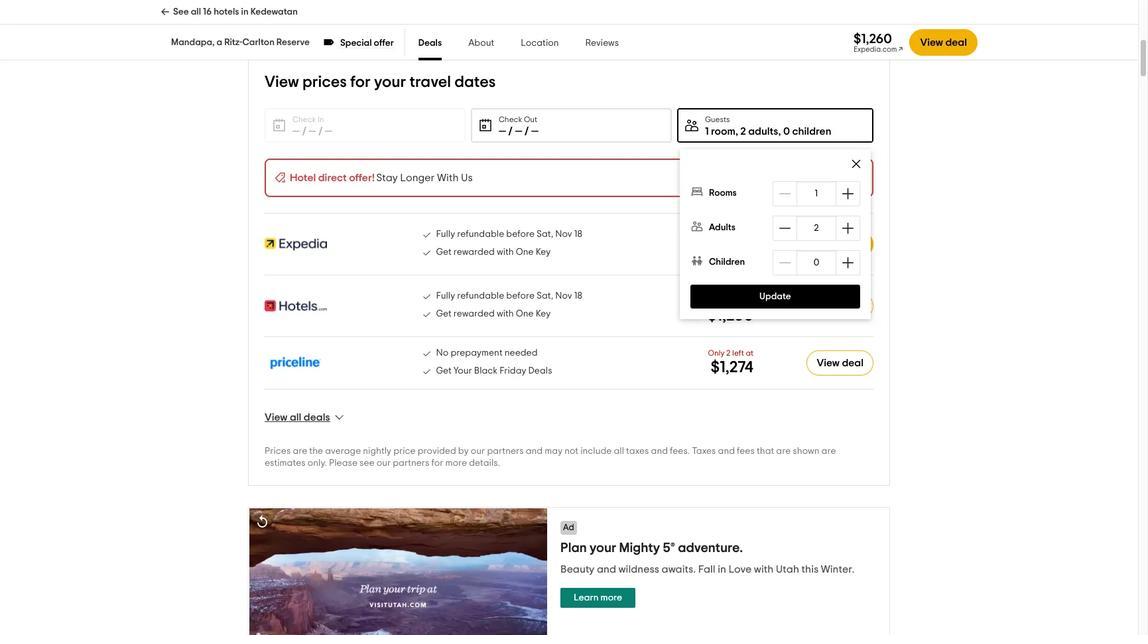 Task type: describe. For each thing, give the bounding box(es) containing it.
may
[[545, 447, 563, 456]]

1 horizontal spatial our
[[471, 447, 485, 456]]

1 before from the top
[[507, 230, 535, 239]]

all for see
[[191, 7, 201, 17]]

1 vertical spatial 1
[[815, 189, 818, 198]]

$1,280
[[728, 225, 754, 234]]

taxes
[[626, 447, 649, 456]]

all for view
[[290, 412, 302, 423]]

prices are the average nightly price provided by our partners and may not include all taxes and fees. taxes and fees that are shown are estimates only. please see our partners for more details.
[[265, 447, 836, 468]]

2 get from the top
[[436, 309, 452, 319]]

reviews
[[586, 38, 619, 48]]

2 / from the left
[[318, 126, 323, 137]]

estimates
[[265, 459, 306, 468]]

2 are from the left
[[777, 447, 791, 456]]

1 , from the left
[[736, 126, 739, 137]]

check for check in — / — / —
[[293, 115, 316, 123]]

1 vertical spatial deals
[[529, 366, 552, 376]]

3 and from the left
[[718, 447, 735, 456]]

1 are from the left
[[293, 447, 307, 456]]

only
[[708, 349, 725, 357]]

deals
[[304, 412, 330, 423]]

hotel
[[290, 173, 316, 183]]

only 2 left at $1,274
[[708, 349, 754, 375]]

1 rewarded from the top
[[454, 248, 495, 257]]

the
[[309, 447, 323, 456]]

1 vertical spatial partners
[[393, 459, 430, 468]]

with
[[437, 173, 459, 183]]

fees
[[737, 447, 755, 456]]

hotel direct offer! stay longer with us
[[290, 173, 473, 183]]

1 vertical spatial our
[[377, 459, 391, 468]]

1 key from the top
[[536, 248, 551, 257]]

that
[[757, 447, 775, 456]]

prices
[[265, 447, 291, 456]]

1 refundable from the top
[[457, 230, 505, 239]]

16
[[203, 7, 212, 17]]

view all deals button
[[265, 411, 346, 424]]

0 inside guests 1 room , 2 adults , 0 children
[[784, 126, 790, 137]]

1 with from the top
[[497, 248, 514, 257]]

only.
[[308, 459, 327, 468]]

view inside button
[[265, 412, 288, 423]]

see all 16 hotels in kedewatan link
[[161, 0, 298, 24]]

taxes
[[692, 447, 716, 456]]

2 18 from the top
[[574, 291, 583, 301]]

2 and from the left
[[651, 447, 668, 456]]

left
[[733, 349, 744, 357]]

0 horizontal spatial deals
[[419, 38, 442, 48]]

mandapa,
[[171, 38, 215, 47]]

2 nov from the top
[[556, 291, 572, 301]]

details.
[[469, 459, 500, 468]]

2 vertical spatial $1,260
[[708, 308, 754, 324]]

shown
[[793, 447, 820, 456]]

not
[[565, 447, 579, 456]]

adults
[[749, 126, 779, 137]]

for inside prices are the average nightly price provided by our partners and may not include all taxes and fees. taxes and fees that are shown are estimates only. please see our partners for more details.
[[432, 459, 444, 468]]

1 fully from the top
[[436, 230, 455, 239]]

get for $1,274
[[436, 366, 452, 376]]

adults
[[709, 223, 736, 232]]

black
[[474, 366, 498, 376]]

$1,274
[[711, 359, 754, 375]]

rooms
[[709, 188, 737, 198]]

dates
[[455, 74, 496, 90]]

check in — / — / —
[[293, 115, 332, 137]]

include
[[581, 447, 612, 456]]

view all deals
[[265, 412, 330, 423]]

carlton
[[243, 38, 275, 47]]

2 get rewarded with one key from the top
[[436, 309, 551, 319]]

update
[[760, 292, 792, 301]]

4 / from the left
[[525, 126, 529, 137]]

expedia.com
[[854, 45, 897, 53]]

1 vertical spatial $1,260
[[708, 246, 754, 262]]

2 refundable from the top
[[457, 291, 505, 301]]

location
[[521, 38, 559, 48]]

stay
[[376, 173, 398, 183]]

reserve
[[277, 38, 310, 47]]

guests 1 room , 2 adults , 0 children
[[705, 115, 832, 137]]

1 vertical spatial 0
[[814, 258, 820, 267]]

see
[[173, 7, 189, 17]]

2 rewarded from the top
[[454, 309, 495, 319]]

offer!
[[349, 173, 375, 183]]

no
[[436, 348, 449, 358]]

0 vertical spatial $1,260
[[854, 32, 892, 45]]

1 inside guests 1 room , 2 adults , 0 children
[[705, 126, 709, 137]]

in
[[241, 7, 249, 17]]

a
[[217, 38, 222, 47]]

2 — from the left
[[309, 126, 316, 137]]

1 sat, from the top
[[537, 230, 554, 239]]

0 horizontal spatial for
[[350, 74, 371, 90]]

friday
[[500, 366, 527, 376]]

room
[[711, 126, 736, 137]]

in
[[318, 115, 324, 123]]

1 — from the left
[[293, 126, 300, 137]]

check out — / — / —
[[499, 115, 539, 137]]

your
[[374, 74, 406, 90]]

ritz-
[[224, 38, 243, 47]]

at
[[746, 349, 754, 357]]

3 / from the left
[[509, 126, 513, 137]]



Task type: vqa. For each thing, say whether or not it's contained in the screenshot.
layout
no



Task type: locate. For each thing, give the bounding box(es) containing it.
fully up no
[[436, 291, 455, 301]]

1 nov from the top
[[556, 230, 572, 239]]

1 one from the top
[[516, 248, 534, 257]]

0 horizontal spatial ,
[[736, 126, 739, 137]]

are left the
[[293, 447, 307, 456]]

0 vertical spatial rewarded
[[454, 248, 495, 257]]

nightly
[[363, 447, 392, 456]]

are
[[293, 447, 307, 456], [777, 447, 791, 456], [822, 447, 836, 456]]

about
[[469, 38, 495, 48]]

out
[[524, 115, 538, 123]]

kedewatan
[[251, 7, 298, 17]]

1 horizontal spatial and
[[651, 447, 668, 456]]

2 check from the left
[[499, 115, 522, 123]]

are right that
[[777, 447, 791, 456]]

partners up details.
[[487, 447, 524, 456]]

check left out
[[499, 115, 522, 123]]

2 fully from the top
[[436, 291, 455, 301]]

0 horizontal spatial partners
[[393, 459, 430, 468]]

1 vertical spatial sat,
[[537, 291, 554, 301]]

view
[[921, 37, 944, 48], [265, 74, 299, 90], [817, 239, 839, 250], [817, 301, 840, 311], [817, 358, 840, 368], [265, 412, 288, 423]]

1 18 from the top
[[574, 230, 583, 239]]

, left children at the right of page
[[779, 126, 781, 137]]

2 horizontal spatial and
[[718, 447, 735, 456]]

advertisement region
[[248, 507, 891, 635]]

prices
[[303, 74, 347, 90]]

0 vertical spatial 2
[[741, 126, 746, 137]]

and left fees.
[[651, 447, 668, 456]]

your
[[454, 366, 472, 376]]

check inside check out — / — / —
[[499, 115, 522, 123]]

get your black friday deals
[[436, 366, 552, 376]]

2 horizontal spatial are
[[822, 447, 836, 456]]

0 horizontal spatial 1
[[705, 126, 709, 137]]

1 vertical spatial before
[[507, 291, 535, 301]]

mandapa, a ritz-carlton reserve
[[171, 38, 310, 47]]

deal
[[946, 37, 968, 48], [842, 239, 863, 250], [842, 301, 864, 311], [842, 358, 864, 368]]

3 get from the top
[[436, 366, 452, 376]]

children
[[793, 126, 832, 137]]

1 vertical spatial fully
[[436, 291, 455, 301]]

0 vertical spatial our
[[471, 447, 485, 456]]

$1,260
[[854, 32, 892, 45], [708, 246, 754, 262], [708, 308, 754, 324]]

and left may
[[526, 447, 543, 456]]

are right shown
[[822, 447, 836, 456]]

0 vertical spatial get
[[436, 248, 452, 257]]

all left 16
[[191, 7, 201, 17]]

close image
[[850, 157, 863, 171]]

update button
[[691, 285, 861, 309]]

check for check out — / — / —
[[499, 115, 522, 123]]

1 vertical spatial 2
[[814, 224, 819, 233]]

0 vertical spatial key
[[536, 248, 551, 257]]

0 horizontal spatial check
[[293, 115, 316, 123]]

fully refundable before sat, nov 18
[[436, 230, 583, 239], [436, 291, 583, 301]]

special offer
[[340, 38, 394, 48]]

partners
[[487, 447, 524, 456], [393, 459, 430, 468]]

1 get from the top
[[436, 248, 452, 257]]

provided
[[418, 447, 456, 456]]

us
[[461, 173, 473, 183]]

2 key from the top
[[536, 309, 551, 319]]

all inside prices are the average nightly price provided by our partners and may not include all taxes and fees. taxes and fees that are shown are estimates only. please see our partners for more details.
[[614, 447, 624, 456]]

0 vertical spatial sat,
[[537, 230, 554, 239]]

2 with from the top
[[497, 309, 514, 319]]

1 horizontal spatial partners
[[487, 447, 524, 456]]

0 vertical spatial partners
[[487, 447, 524, 456]]

/
[[302, 126, 307, 137], [318, 126, 323, 137], [509, 126, 513, 137], [525, 126, 529, 137]]

1 down guests
[[705, 126, 709, 137]]

1 check from the left
[[293, 115, 316, 123]]

0 horizontal spatial are
[[293, 447, 307, 456]]

1 vertical spatial with
[[497, 309, 514, 319]]

travel
[[410, 74, 451, 90]]

0 vertical spatial all
[[191, 7, 201, 17]]

before
[[507, 230, 535, 239], [507, 291, 535, 301]]

2 before from the top
[[507, 291, 535, 301]]

0 vertical spatial deals
[[419, 38, 442, 48]]

0 vertical spatial 1
[[705, 126, 709, 137]]

0 vertical spatial fully refundable before sat, nov 18
[[436, 230, 583, 239]]

refundable up prepayment
[[457, 291, 505, 301]]

0 horizontal spatial and
[[526, 447, 543, 456]]

partners down price
[[393, 459, 430, 468]]

18
[[574, 230, 583, 239], [574, 291, 583, 301]]

view prices for your travel dates
[[265, 74, 496, 90]]

view deal button
[[910, 29, 978, 56], [806, 231, 874, 257], [807, 293, 874, 319], [807, 350, 874, 376]]

1 vertical spatial nov
[[556, 291, 572, 301]]

by
[[458, 447, 469, 456]]

all left taxes
[[614, 447, 624, 456]]

please
[[329, 459, 358, 468]]

2 horizontal spatial 2
[[814, 224, 819, 233]]

1 vertical spatial rewarded
[[454, 309, 495, 319]]

more
[[446, 459, 467, 468]]

average
[[325, 447, 361, 456]]

0 vertical spatial with
[[497, 248, 514, 257]]

fully down with
[[436, 230, 455, 239]]

check inside check in — / — / —
[[293, 115, 316, 123]]

0 vertical spatial before
[[507, 230, 535, 239]]

no prepayment needed
[[436, 348, 538, 358]]

see all 16 hotels in kedewatan
[[173, 7, 298, 17]]

1 vertical spatial refundable
[[457, 291, 505, 301]]

1 vertical spatial key
[[536, 309, 551, 319]]

1 horizontal spatial 0
[[814, 258, 820, 267]]

special
[[340, 38, 372, 48]]

0 vertical spatial refundable
[[457, 230, 505, 239]]

children
[[709, 257, 745, 267]]

0 vertical spatial fully
[[436, 230, 455, 239]]

all left deals
[[290, 412, 302, 423]]

2 horizontal spatial all
[[614, 447, 624, 456]]

1 fully refundable before sat, nov 18 from the top
[[436, 230, 583, 239]]

for down provided in the left bottom of the page
[[432, 459, 444, 468]]

key
[[536, 248, 551, 257], [536, 309, 551, 319]]

5 — from the left
[[515, 126, 523, 137]]

see
[[360, 459, 375, 468]]

our
[[471, 447, 485, 456], [377, 459, 391, 468]]

1 vertical spatial for
[[432, 459, 444, 468]]

0 vertical spatial 0
[[784, 126, 790, 137]]

fees.
[[670, 447, 690, 456]]

fully
[[436, 230, 455, 239], [436, 291, 455, 301]]

1 down children at the right of page
[[815, 189, 818, 198]]

1 horizontal spatial 2
[[741, 126, 746, 137]]

rewarded
[[454, 248, 495, 257], [454, 309, 495, 319]]

1 horizontal spatial ,
[[779, 126, 781, 137]]

1 vertical spatial get rewarded with one key
[[436, 309, 551, 319]]

0 horizontal spatial all
[[191, 7, 201, 17]]

1
[[705, 126, 709, 137], [815, 189, 818, 198]]

1 / from the left
[[302, 126, 307, 137]]

1 horizontal spatial check
[[499, 115, 522, 123]]

1 vertical spatial all
[[290, 412, 302, 423]]

and
[[526, 447, 543, 456], [651, 447, 668, 456], [718, 447, 735, 456]]

our up details.
[[471, 447, 485, 456]]

refundable
[[457, 230, 505, 239], [457, 291, 505, 301]]

1 horizontal spatial deals
[[529, 366, 552, 376]]

1 horizontal spatial 1
[[815, 189, 818, 198]]

0
[[784, 126, 790, 137], [814, 258, 820, 267]]

2 inside only 2 left at $1,274
[[727, 349, 731, 357]]

refundable down us
[[457, 230, 505, 239]]

2 vertical spatial get
[[436, 366, 452, 376]]

0 horizontal spatial 2
[[727, 349, 731, 357]]

0 vertical spatial for
[[350, 74, 371, 90]]

all inside button
[[290, 412, 302, 423]]

2 vertical spatial all
[[614, 447, 624, 456]]

4 — from the left
[[499, 126, 506, 137]]

and left fees
[[718, 447, 735, 456]]

deals down needed
[[529, 366, 552, 376]]

0 vertical spatial nov
[[556, 230, 572, 239]]

deals
[[419, 38, 442, 48], [529, 366, 552, 376]]

1 vertical spatial 18
[[574, 291, 583, 301]]

direct
[[318, 173, 347, 183]]

, left adults
[[736, 126, 739, 137]]

2 one from the top
[[516, 309, 534, 319]]

1 horizontal spatial all
[[290, 412, 302, 423]]

1 vertical spatial fully refundable before sat, nov 18
[[436, 291, 583, 301]]

3 — from the left
[[325, 126, 332, 137]]

get for $1,260
[[436, 248, 452, 257]]

1 horizontal spatial for
[[432, 459, 444, 468]]

hotels
[[214, 7, 239, 17]]

2 vertical spatial 2
[[727, 349, 731, 357]]

for left your at the top of page
[[350, 74, 371, 90]]

offer
[[374, 38, 394, 48]]

6 — from the left
[[531, 126, 539, 137]]

2 fully refundable before sat, nov 18 from the top
[[436, 291, 583, 301]]

,
[[736, 126, 739, 137], [779, 126, 781, 137]]

3 are from the left
[[822, 447, 836, 456]]

1 vertical spatial one
[[516, 309, 534, 319]]

2 sat, from the top
[[537, 291, 554, 301]]

1 horizontal spatial are
[[777, 447, 791, 456]]

2 , from the left
[[779, 126, 781, 137]]

0 vertical spatial get rewarded with one key
[[436, 248, 551, 257]]

2
[[741, 126, 746, 137], [814, 224, 819, 233], [727, 349, 731, 357]]

check
[[293, 115, 316, 123], [499, 115, 522, 123]]

needed
[[505, 348, 538, 358]]

2 inside guests 1 room , 2 adults , 0 children
[[741, 126, 746, 137]]

all
[[191, 7, 201, 17], [290, 412, 302, 423], [614, 447, 624, 456]]

0 vertical spatial 18
[[574, 230, 583, 239]]

nov
[[556, 230, 572, 239], [556, 291, 572, 301]]

1 vertical spatial get
[[436, 309, 452, 319]]

check left in in the left of the page
[[293, 115, 316, 123]]

deals up travel in the top left of the page
[[419, 38, 442, 48]]

0 up update button
[[814, 258, 820, 267]]

price
[[394, 447, 416, 456]]

0 horizontal spatial our
[[377, 459, 391, 468]]

1 and from the left
[[526, 447, 543, 456]]

0 horizontal spatial 0
[[784, 126, 790, 137]]

with
[[497, 248, 514, 257], [497, 309, 514, 319]]

0 right adults
[[784, 126, 790, 137]]

for
[[350, 74, 371, 90], [432, 459, 444, 468]]

prepayment
[[451, 348, 503, 358]]

guests
[[705, 115, 730, 123]]

1 get rewarded with one key from the top
[[436, 248, 551, 257]]

our down nightly
[[377, 459, 391, 468]]

0 vertical spatial one
[[516, 248, 534, 257]]

longer
[[400, 173, 435, 183]]



